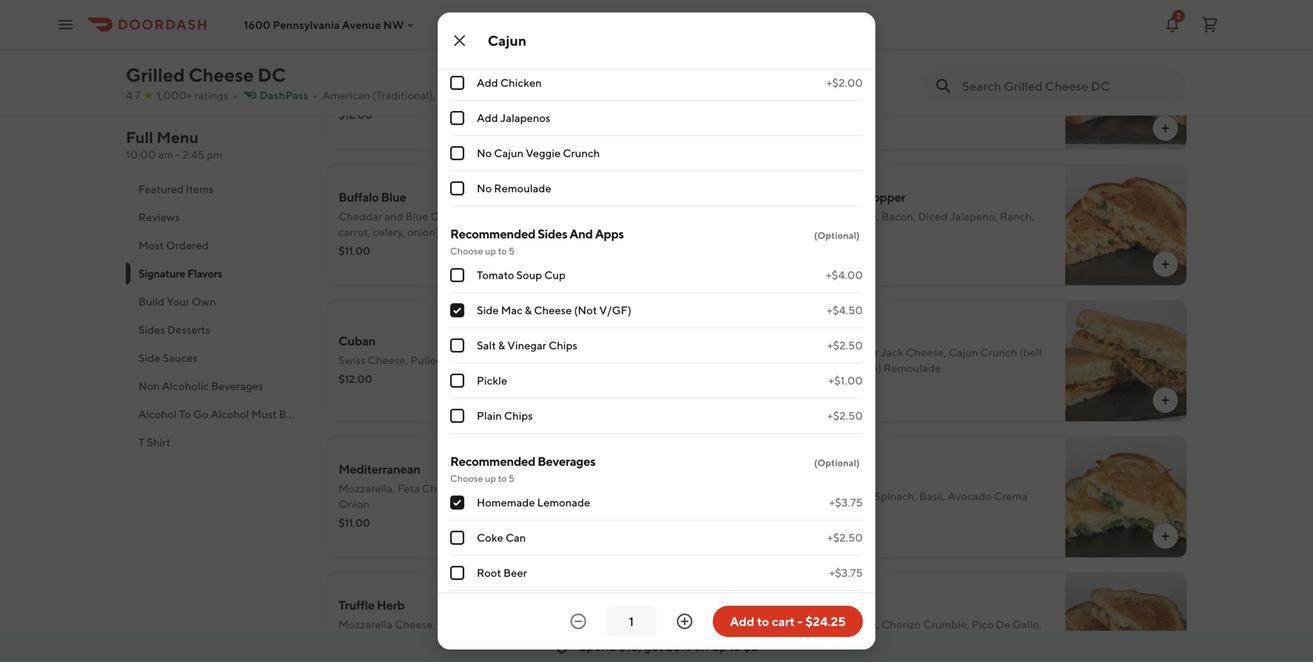 Task type: describe. For each thing, give the bounding box(es) containing it.
0 vertical spatial blue
[[381, 190, 407, 204]]

side for side sauces
[[138, 352, 160, 364]]

Current quantity is 1 number field
[[616, 613, 648, 630]]

cheddar inside "cheddar cheese, diced jalapeno, pulled pork, mac and chees, bbq sauce $12.00"
[[339, 74, 382, 87]]

jalapeno, inside bacon jalapeno popper pepper jack cheese, bacon, diced jalapeno, ranch, and hot sauce
[[950, 210, 998, 223]]

add vegan chkn
[[477, 6, 562, 19]]

+$2.50 for plain chips
[[828, 409, 863, 422]]

crumble,
[[924, 618, 970, 631]]

crunch for cajun
[[981, 346, 1018, 359]]

cheese, inside "cheddar cheese, diced jalapeno, pulled pork, mac and chees, bbq sauce $12.00"
[[385, 74, 425, 87]]

up inside "recommended beverages choose up to 5"
[[485, 473, 496, 484]]

crema inside southwest pepper jack cheese, chorizo crumble, pico de gallo, avocado crema
[[822, 634, 856, 647]]

cheese, inside cajun cheddar and pepper jack cheese, cajun crunch (bell pepper, celery, onion) remoulade
[[906, 346, 947, 359]]

southwest image
[[1066, 572, 1188, 662]]

add to cart - $24.25 button
[[713, 606, 863, 637]]

sauces
[[163, 352, 198, 364]]

plain chips
[[477, 409, 533, 422]]

sides inside recommended sides and apps choose up to 5
[[538, 226, 568, 241]]

non
[[138, 380, 160, 393]]

cajun left (bell
[[949, 346, 979, 359]]

bacon
[[776, 190, 811, 204]]

spinach, inside truffle herb mozzarella cheese, roasted mushrooms, spinach, truffle herb aioli
[[545, 618, 587, 631]]

- inside button
[[798, 614, 803, 629]]

diced inside bacon jalapeno popper pepper jack cheese, bacon, diced jalapeno, ranch, and hot sauce
[[919, 210, 948, 223]]

mediterranean
[[339, 462, 421, 477]]

veggie
[[526, 147, 561, 160]]

bbq image
[[629, 28, 751, 150]]

spend
[[580, 639, 616, 654]]

cajun dialog
[[438, 0, 876, 662]]

desserts
[[167, 323, 210, 336]]

most ordered
[[138, 239, 209, 252]]

root beer
[[477, 567, 527, 579]]

recommended sides and apps group
[[450, 225, 863, 434]]

jalapeno, inside "cheddar cheese, diced jalapeno, pulled pork, mac and chees, bbq sauce $12.00"
[[459, 74, 507, 87]]

5 inside "recommended beverages choose up to 5"
[[509, 473, 515, 484]]

side mac & cheese (not v/gf)
[[477, 304, 632, 317]]

alcoholic
[[162, 380, 209, 393]]

pepper,
[[776, 362, 814, 375]]

add for add to cart - $24.25
[[730, 614, 755, 629]]

beverages inside button
[[211, 380, 263, 393]]

cart
[[772, 614, 795, 629]]

apps
[[595, 226, 624, 241]]

cheese, inside the mediterranean mozzarella, feta cheese, spinach, tomato, diced red onion $11.00
[[422, 482, 463, 495]]

american
[[322, 89, 370, 102]]

mi
[[533, 89, 545, 102]]

cheddar cheese, diced jalapeno, pulled pork, mac and chees, bbq sauce $12.00
[[339, 74, 614, 121]]

cheesesteak image
[[1066, 0, 1188, 14]]

spinach, inside the mediterranean mozzarella, feta cheese, spinach, tomato, diced red onion $11.00
[[465, 482, 508, 495]]

chees,
[[339, 90, 373, 102]]

pepper inside southwest pepper jack cheese, chorizo crumble, pico de gallo, avocado crema
[[776, 618, 812, 631]]

w
[[350, 408, 362, 421]]

2 truffle from the top
[[339, 634, 371, 647]]

pm
[[207, 148, 223, 161]]

jack for and
[[881, 346, 904, 359]]

up for spend $15, get 20% off up to $5
[[712, 639, 727, 654]]

mediterranean image
[[629, 436, 751, 558]]

+$2.50 for coke can
[[828, 531, 863, 544]]

red
[[584, 482, 604, 495]]

pepper for jalapeno
[[776, 210, 812, 223]]

bacon jalapeno popper image
[[1066, 164, 1188, 286]]

up for recommended sides and apps choose up to 5
[[485, 246, 496, 257]]

cup
[[545, 269, 566, 282]]

ranch
[[444, 226, 476, 239]]

pico
[[972, 618, 994, 631]]

your
[[167, 295, 190, 308]]

0.2
[[514, 89, 531, 102]]

add pulled pork
[[477, 41, 558, 54]]

0 vertical spatial herb
[[377, 598, 405, 613]]

(diced
[[551, 210, 583, 223]]

onion)
[[850, 362, 882, 375]]

jack inside southwest pepper jack cheese, chorizo crumble, pico de gallo, avocado crema
[[814, 618, 837, 631]]

choose inside "recommended beverages choose up to 5"
[[450, 473, 483, 484]]

to left the $5
[[730, 639, 741, 654]]

cajun image
[[1066, 300, 1188, 422]]

recommended beverages group
[[450, 453, 863, 662]]

Add Jalapenos checkbox
[[450, 111, 465, 125]]

pickle
[[477, 374, 508, 387]]

pork, inside cuban swiss cheese, pulled pork, diced pickles, mustard $12.00
[[445, 354, 471, 367]]

mozzarella for melt
[[776, 74, 830, 87]]

signature flavors
[[138, 267, 222, 280]]

avenue
[[342, 18, 381, 31]]

own
[[192, 295, 216, 308]]

sandwiches
[[438, 89, 497, 102]]

hot inside the buffalo blue cheddar and blue cheese, buffalo crunch (diced carrot, celery, onion), ranch and hot sauce $11.00
[[499, 226, 518, 239]]

+$2.00 for add chicken
[[827, 76, 863, 89]]

signature
[[138, 267, 185, 280]]

0 vertical spatial avocado
[[948, 490, 992, 503]]

1 horizontal spatial crema
[[995, 490, 1028, 503]]

bacon jalapeno popper pepper jack cheese, bacon, diced jalapeno, ranch, and hot sauce
[[776, 190, 1035, 239]]

buffalo blue cheddar and blue cheese, buffalo crunch (diced carrot, celery, onion), ranch and hot sauce $11.00
[[339, 190, 583, 257]]

southwest pepper jack cheese, chorizo crumble, pico de gallo, avocado crema
[[776, 598, 1042, 647]]

1 horizontal spatial buffalo
[[473, 210, 510, 223]]

onion),
[[407, 226, 442, 239]]

carrot,
[[339, 226, 371, 239]]

• right ratings
[[233, 89, 238, 102]]

choose inside recommended sides and apps choose up to 5
[[450, 246, 483, 257]]

parmesan
[[853, 74, 902, 87]]

gallo,
[[1013, 618, 1042, 631]]

can
[[506, 531, 526, 544]]

and
[[570, 226, 593, 241]]

bbq
[[375, 90, 400, 102]]

cuban
[[339, 334, 376, 348]]

1600 pennsylvania avenue nw button
[[244, 18, 417, 31]]

0 horizontal spatial basil,
[[920, 490, 946, 503]]

jack for popper
[[814, 210, 837, 223]]

2
[[1177, 11, 1182, 20]]

2:45
[[182, 148, 205, 161]]

coke
[[477, 531, 504, 544]]

go
[[193, 408, 208, 421]]

buffalo blue image
[[629, 164, 751, 286]]

celery, for blue
[[373, 226, 405, 239]]

salt & vinegar chips
[[477, 339, 578, 352]]

plain
[[477, 409, 502, 422]]

de
[[996, 618, 1011, 631]]

avocado inside southwest pepper jack cheese, chorizo crumble, pico de gallo, avocado crema
[[776, 634, 820, 647]]

add to cart - $24.25
[[730, 614, 846, 629]]

truffle herb image
[[629, 572, 751, 662]]

must
[[251, 408, 277, 421]]

add item to cart image for pizza melt
[[1160, 122, 1172, 135]]

no remoulade
[[477, 182, 552, 195]]

pulled inside cuban swiss cheese, pulled pork, diced pickles, mustard $12.00
[[411, 354, 443, 367]]

20%
[[666, 639, 692, 654]]

chorizo
[[882, 618, 921, 631]]

t shirt button
[[126, 429, 307, 457]]

ratings
[[195, 89, 229, 102]]

root
[[477, 567, 502, 579]]

crunch for buffalo blue
[[512, 210, 549, 223]]

+$1.00
[[829, 374, 863, 387]]

coke can
[[477, 531, 526, 544]]

celery, for cheddar
[[816, 362, 848, 375]]

to
[[179, 408, 191, 421]]

85% (7)
[[832, 509, 870, 522]]

1 vertical spatial &
[[498, 339, 505, 352]]

nw
[[384, 18, 404, 31]]

cuban swiss cheese, pulled pork, diced pickles, mustard $12.00
[[339, 334, 587, 386]]

decrease quantity by 1 image
[[569, 612, 588, 631]]

$11.00 inside the mediterranean mozzarella, feta cheese, spinach, tomato, diced red onion $11.00
[[339, 517, 370, 529]]

build your own
[[138, 295, 216, 308]]

cajun cheddar and pepper jack cheese, cajun crunch (bell pepper, celery, onion) remoulade
[[776, 326, 1042, 375]]

+$2.50 for salt & vinegar chips
[[828, 339, 863, 352]]

1 horizontal spatial chips
[[549, 339, 578, 352]]

item
[[451, 408, 474, 421]]

notification bell image
[[1164, 15, 1182, 34]]

mozzarella cheese, spinach, basil, avocado crema
[[776, 490, 1028, 503]]

1 horizontal spatial pizza
[[947, 74, 974, 87]]

jalapenos
[[501, 111, 551, 124]]

0 items, open order cart image
[[1201, 15, 1220, 34]]

2 horizontal spatial spinach,
[[875, 490, 918, 503]]

green goddess image
[[1066, 436, 1188, 558]]

get
[[644, 639, 663, 654]]

pulled inside cajun "dialog"
[[501, 41, 533, 54]]

and inside cajun cheddar and pepper jack cheese, cajun crunch (bell pepper, celery, onion) remoulade
[[822, 346, 841, 359]]

add for add vegan chkn
[[477, 6, 498, 19]]

american (traditional), sandwiches • 0.2 mi
[[322, 89, 545, 102]]

sides desserts button
[[126, 316, 307, 344]]

1 vertical spatial blue
[[406, 210, 429, 223]]

featured items
[[138, 183, 214, 196]]

pork, inside "cheddar cheese, diced jalapeno, pulled pork, mac and chees, bbq sauce $12.00"
[[544, 74, 570, 87]]

recommended sides and apps choose up to 5
[[450, 226, 624, 257]]

melt
[[807, 54, 833, 68]]

most
[[138, 239, 164, 252]]

add for add jalapenos
[[477, 111, 498, 124]]

hot inside bacon jalapeno popper pepper jack cheese, bacon, diced jalapeno, ranch, and hot sauce
[[797, 226, 816, 239]]

mustard
[[545, 354, 587, 367]]

(not
[[574, 304, 597, 317]]

no for no remoulade
[[477, 182, 492, 195]]



Task type: vqa. For each thing, say whether or not it's contained in the screenshot.
Full Menu 10:00 am - 2:45 pm
yes



Task type: locate. For each thing, give the bounding box(es) containing it.
hot down 'no remoulade'
[[499, 226, 518, 239]]

open menu image
[[56, 15, 75, 34]]

remoulade down no cajun veggie crunch
[[494, 182, 552, 195]]

+$2.00
[[827, 6, 863, 19], [827, 76, 863, 89]]

1 +$2.50 from the top
[[828, 339, 863, 352]]

0 horizontal spatial sides
[[138, 323, 165, 336]]

mac inside "cheddar cheese, diced jalapeno, pulled pork, mac and chees, bbq sauce $12.00"
[[572, 74, 593, 87]]

crunch
[[563, 147, 600, 160], [512, 210, 549, 223], [981, 346, 1018, 359]]

1 vertical spatial chips
[[504, 409, 533, 422]]

add right close cajun image
[[477, 41, 498, 54]]

pulled up 0.2
[[509, 74, 542, 87]]

1 horizontal spatial crunch
[[563, 147, 600, 160]]

basil,
[[1011, 74, 1037, 87], [920, 490, 946, 503]]

crunch left (bell
[[981, 346, 1018, 359]]

0 horizontal spatial buffalo
[[339, 190, 379, 204]]

1 vertical spatial jalapeno,
[[950, 210, 998, 223]]

to inside add to cart - $24.25 button
[[757, 614, 770, 629]]

+$3.75 for root beer
[[830, 567, 863, 579]]

+$2.50 down the +$1.00
[[828, 409, 863, 422]]

0 vertical spatial truffle
[[339, 598, 375, 613]]

0 vertical spatial +$3.75
[[830, 496, 863, 509]]

side inside button
[[138, 352, 160, 364]]

0 horizontal spatial beverages
[[211, 380, 263, 393]]

1 vertical spatial pulled
[[509, 74, 542, 87]]

0 vertical spatial +$2.50
[[828, 339, 863, 352]]

mozzarella for herb
[[339, 618, 393, 631]]

add item to cart image
[[1160, 122, 1172, 135], [1160, 258, 1172, 271]]

+$3.75 right $11.00 •
[[830, 496, 863, 509]]

2 vertical spatial mozzarella
[[339, 618, 393, 631]]

cheddar up pepper,
[[776, 346, 820, 359]]

cheese inside recommended sides and apps group
[[534, 304, 572, 317]]

• left the 85%
[[811, 509, 815, 522]]

buffalo up the "carrot,"
[[339, 190, 379, 204]]

- right 'am'
[[175, 148, 180, 161]]

increase quantity by 1 image
[[676, 612, 694, 631]]

pork, up item
[[445, 354, 471, 367]]

• left 'american' at the left top of page
[[313, 89, 318, 102]]

beverages inside "recommended beverages choose up to 5"
[[538, 454, 596, 469]]

(optional) down jalapeno
[[814, 230, 860, 241]]

to left cart
[[757, 614, 770, 629]]

add left vegan
[[477, 6, 498, 19]]

0 horizontal spatial crema
[[822, 634, 856, 647]]

$11.00 left the 85%
[[776, 509, 808, 522]]

2 $12.00 from the top
[[339, 373, 372, 386]]

oregano
[[806, 90, 850, 102]]

1 vertical spatial no
[[477, 182, 492, 195]]

0 vertical spatial choose
[[450, 246, 483, 257]]

+$3.75 for homemade lemonade
[[830, 496, 863, 509]]

t
[[138, 436, 145, 449]]

grilled
[[126, 64, 185, 86]]

cajun down vegan
[[488, 32, 527, 49]]

5 inside recommended sides and apps choose up to 5
[[509, 246, 515, 257]]

recommended
[[450, 226, 536, 241], [450, 454, 536, 469]]

0 vertical spatial mac
[[572, 74, 593, 87]]

$11.00 down the "carrot,"
[[339, 244, 370, 257]]

0 vertical spatial beverages
[[211, 380, 263, 393]]

soup
[[517, 269, 542, 282]]

0 vertical spatial recommended
[[450, 226, 536, 241]]

southwest
[[776, 598, 835, 613]]

dashpass
[[260, 89, 309, 102]]

2 vertical spatial pulled
[[411, 354, 443, 367]]

to inside recommended sides and apps choose up to 5
[[498, 246, 507, 257]]

(optional) inside recommended beverages group
[[814, 457, 860, 468]]

1 vertical spatial buffalo
[[473, 210, 510, 223]]

sauce inside the buffalo blue cheddar and blue cheese, buffalo crunch (diced carrot, celery, onion), ranch and hot sauce $11.00
[[520, 226, 551, 239]]

blue up onion),
[[406, 210, 429, 223]]

chips up mustard on the bottom of the page
[[549, 339, 578, 352]]

0 vertical spatial crema
[[995, 490, 1028, 503]]

1 vertical spatial +$2.50
[[828, 409, 863, 422]]

add inside button
[[730, 614, 755, 629]]

blue left "no remoulade" checkbox
[[381, 190, 407, 204]]

0 vertical spatial $12.00
[[339, 108, 372, 121]]

1 vertical spatial jack
[[881, 346, 904, 359]]

mac inside recommended sides and apps group
[[501, 304, 523, 317]]

shirt
[[147, 436, 170, 449]]

2 hot from the left
[[797, 226, 816, 239]]

and inside "cheddar cheese, diced jalapeno, pulled pork, mac and chees, bbq sauce $12.00"
[[596, 74, 614, 87]]

cheese, inside truffle herb mozzarella cheese, roasted mushrooms, spinach, truffle herb aioli
[[395, 618, 436, 631]]

beverages up red
[[538, 454, 596, 469]]

add right add jalapenos checkbox
[[477, 111, 498, 124]]

vegan
[[501, 6, 532, 19]]

1 horizontal spatial side
[[477, 304, 499, 317]]

85%
[[832, 509, 854, 522]]

cheese up ratings
[[189, 64, 254, 86]]

off
[[694, 639, 710, 654]]

2 +$2.50 from the top
[[828, 409, 863, 422]]

2 choose from the top
[[450, 473, 483, 484]]

to up tomato on the top left
[[498, 246, 507, 257]]

pork, up mi at the top of the page
[[544, 74, 570, 87]]

1 $12.00 from the top
[[339, 108, 372, 121]]

+$2.50 inside recommended beverages group
[[828, 531, 863, 544]]

cajun left veggie
[[494, 147, 524, 160]]

2 +$2.00 from the top
[[827, 76, 863, 89]]

alcohol to go alcohol must be purchased w a prepared food item button
[[126, 400, 474, 429]]

1 vertical spatial beverages
[[538, 454, 596, 469]]

herb left aioli
[[373, 634, 398, 647]]

2 vertical spatial up
[[712, 639, 727, 654]]

1 horizontal spatial &
[[525, 304, 532, 317]]

& down soup
[[525, 304, 532, 317]]

1 (optional) from the top
[[814, 230, 860, 241]]

group inside cajun "dialog"
[[450, 0, 863, 206]]

5 up homemade on the left of the page
[[509, 473, 515, 484]]

0 vertical spatial pulled
[[501, 41, 533, 54]]

chips right plain
[[504, 409, 533, 422]]

sauce down jalapeno
[[818, 226, 848, 239]]

0 vertical spatial +$2.00
[[827, 6, 863, 19]]

2 (optional) from the top
[[814, 457, 860, 468]]

sauce inside "cheddar cheese, diced jalapeno, pulled pork, mac and chees, bbq sauce $12.00"
[[402, 90, 432, 102]]

1 vertical spatial pizza
[[947, 74, 974, 87]]

pizza
[[776, 54, 805, 68], [947, 74, 974, 87]]

truffle herb mozzarella cheese, roasted mushrooms, spinach, truffle herb aioli
[[339, 598, 587, 647]]

pork
[[535, 41, 558, 54]]

0 horizontal spatial hot
[[499, 226, 518, 239]]

1 vertical spatial choose
[[450, 473, 483, 484]]

1 +$2.00 from the top
[[827, 6, 863, 19]]

jack inside cajun cheddar and pepper jack cheese, cajun crunch (bell pepper, celery, onion) remoulade
[[881, 346, 904, 359]]

cheddar up the "carrot,"
[[339, 210, 382, 223]]

crunch up recommended sides and apps choose up to 5 on the top
[[512, 210, 549, 223]]

hot down bacon
[[797, 226, 816, 239]]

recommended for recommended sides and apps
[[450, 226, 536, 241]]

1 5 from the top
[[509, 246, 515, 257]]

a
[[364, 408, 372, 421]]

0 vertical spatial cheddar
[[339, 74, 382, 87]]

$11.00 down 'onion'
[[339, 517, 370, 529]]

crunch inside the buffalo blue cheddar and blue cheese, buffalo crunch (diced carrot, celery, onion), ranch and hot sauce $11.00
[[512, 210, 549, 223]]

1 vertical spatial remoulade
[[884, 362, 942, 375]]

0 vertical spatial sides
[[538, 226, 568, 241]]

cuban image
[[629, 300, 751, 422]]

1 hot from the left
[[499, 226, 518, 239]]

1 horizontal spatial mac
[[572, 74, 593, 87]]

no right "no remoulade" checkbox
[[477, 182, 492, 195]]

$12.00 down chees,
[[339, 108, 372, 121]]

1 vertical spatial 5
[[509, 473, 515, 484]]

jalapeno
[[813, 190, 863, 204]]

crema
[[995, 490, 1028, 503], [822, 634, 856, 647]]

0 horizontal spatial cheese
[[189, 64, 254, 86]]

• left 0.2
[[503, 89, 508, 102]]

popper
[[865, 190, 906, 204]]

0 vertical spatial side
[[477, 304, 499, 317]]

1 vertical spatial (optional)
[[814, 457, 860, 468]]

+$3.75 up southwest
[[830, 567, 863, 579]]

jack down southwest
[[814, 618, 837, 631]]

jack inside bacon jalapeno popper pepper jack cheese, bacon, diced jalapeno, ranch, and hot sauce
[[814, 210, 837, 223]]

1 vertical spatial pork,
[[445, 354, 471, 367]]

to up homemade on the left of the page
[[498, 473, 507, 484]]

add up the $5
[[730, 614, 755, 629]]

add for add pulled pork
[[477, 41, 498, 54]]

tomato soup cup
[[477, 269, 566, 282]]

add chicken
[[477, 76, 542, 89]]

cheese, inside pizza melt mozzarella and parmesan cheese, pizza sauce, basil, dried oregano
[[904, 74, 945, 87]]

add for add chicken
[[477, 76, 498, 89]]

jack up onion)
[[881, 346, 904, 359]]

mozzarella inside truffle herb mozzarella cheese, roasted mushrooms, spinach, truffle herb aioli
[[339, 618, 393, 631]]

2 vertical spatial cheddar
[[776, 346, 820, 359]]

cheese, inside the buffalo blue cheddar and blue cheese, buffalo crunch (diced carrot, celery, onion), ranch and hot sauce $11.00
[[431, 210, 471, 223]]

$24.25
[[806, 614, 846, 629]]

None checkbox
[[450, 5, 465, 20], [450, 41, 465, 55], [450, 76, 465, 90], [450, 268, 465, 282], [450, 339, 465, 353], [450, 409, 465, 423], [450, 5, 465, 20], [450, 41, 465, 55], [450, 76, 465, 90], [450, 268, 465, 282], [450, 339, 465, 353], [450, 409, 465, 423]]

+$4.50
[[827, 304, 863, 317]]

pulled left pork
[[501, 41, 533, 54]]

buffalo up 'ranch' on the top of the page
[[473, 210, 510, 223]]

diced right bacon,
[[919, 210, 948, 223]]

0 vertical spatial &
[[525, 304, 532, 317]]

$11.00 •
[[776, 509, 815, 522]]

pizza left the sauce,
[[947, 74, 974, 87]]

recommended beverages choose up to 5
[[450, 454, 596, 484]]

non alcoholic beverages
[[138, 380, 263, 393]]

cheese
[[189, 64, 254, 86], [534, 304, 572, 317]]

1600
[[244, 18, 271, 31]]

diced inside cuban swiss cheese, pulled pork, diced pickles, mustard $12.00
[[473, 354, 503, 367]]

side sauces
[[138, 352, 198, 364]]

up up homemade on the left of the page
[[485, 473, 496, 484]]

cheddar inside cajun cheddar and pepper jack cheese, cajun crunch (bell pepper, celery, onion) remoulade
[[776, 346, 820, 359]]

No Remoulade checkbox
[[450, 181, 465, 196]]

reviews
[[138, 211, 180, 224]]

0 horizontal spatial remoulade
[[494, 182, 552, 195]]

remoulade inside cajun "dialog"
[[494, 182, 552, 195]]

0 horizontal spatial pizza
[[776, 54, 805, 68]]

pizza melt image
[[1066, 28, 1188, 150]]

vinegar
[[508, 339, 547, 352]]

1 vertical spatial avocado
[[776, 634, 820, 647]]

1 vertical spatial herb
[[373, 634, 398, 647]]

$5
[[744, 639, 759, 654]]

+$2.50
[[828, 339, 863, 352], [828, 409, 863, 422], [828, 531, 863, 544]]

no cajun veggie crunch
[[477, 147, 600, 160]]

(optional) up the 85%
[[814, 457, 860, 468]]

up right off
[[712, 639, 727, 654]]

no for no cajun veggie crunch
[[477, 147, 492, 160]]

1 no from the top
[[477, 147, 492, 160]]

+$2.00 up melt
[[827, 6, 863, 19]]

- inside full menu 10:00 am - 2:45 pm
[[175, 148, 180, 161]]

2 5 from the top
[[509, 473, 515, 484]]

0 horizontal spatial chips
[[504, 409, 533, 422]]

side for side mac & cheese (not v/gf)
[[477, 304, 499, 317]]

pepper for cheddar
[[843, 346, 879, 359]]

roasted
[[438, 618, 479, 631]]

1 horizontal spatial sides
[[538, 226, 568, 241]]

crunch right veggie
[[563, 147, 600, 160]]

$12.00 inside "cheddar cheese, diced jalapeno, pulled pork, mac and chees, bbq sauce $12.00"
[[339, 108, 372, 121]]

recommended up tomato on the top left
[[450, 226, 536, 241]]

No Cajun Veggie Crunch checkbox
[[450, 146, 465, 160]]

None checkbox
[[450, 303, 465, 318], [450, 374, 465, 388], [450, 496, 465, 510], [450, 531, 465, 545], [450, 566, 465, 580], [450, 303, 465, 318], [450, 374, 465, 388], [450, 496, 465, 510], [450, 531, 465, 545], [450, 566, 465, 580]]

2 horizontal spatial sauce
[[818, 226, 848, 239]]

side up non
[[138, 352, 160, 364]]

mac
[[572, 74, 593, 87], [501, 304, 523, 317]]

up up tomato on the top left
[[485, 246, 496, 257]]

1 horizontal spatial hot
[[797, 226, 816, 239]]

flavors
[[187, 267, 222, 280]]

side inside group
[[477, 304, 499, 317]]

cheese,
[[385, 74, 425, 87], [904, 74, 945, 87], [431, 210, 471, 223], [839, 210, 880, 223], [906, 346, 947, 359], [368, 354, 408, 367], [422, 482, 463, 495], [832, 490, 873, 503], [395, 618, 436, 631], [839, 618, 880, 631]]

celery, right the "carrot,"
[[373, 226, 405, 239]]

cheese left (not
[[534, 304, 572, 317]]

0 vertical spatial remoulade
[[494, 182, 552, 195]]

buffalo
[[339, 190, 379, 204], [473, 210, 510, 223]]

pepper down southwest
[[776, 618, 812, 631]]

0 vertical spatial pizza
[[776, 54, 805, 68]]

add item to cart image
[[723, 394, 735, 407], [1160, 394, 1172, 407], [1160, 530, 1172, 543]]

1 horizontal spatial cheese
[[534, 304, 572, 317]]

recommended up homemade on the left of the page
[[450, 454, 536, 469]]

homemade
[[477, 496, 535, 509]]

reuben image
[[629, 0, 751, 14]]

1 vertical spatial truffle
[[339, 634, 371, 647]]

jack down jalapeno
[[814, 210, 837, 223]]

close cajun image
[[450, 31, 469, 50]]

full
[[126, 128, 153, 147]]

cheese, inside cuban swiss cheese, pulled pork, diced pickles, mustard $12.00
[[368, 354, 408, 367]]

1 alcohol from the left
[[138, 408, 177, 421]]

0 horizontal spatial avocado
[[776, 634, 820, 647]]

swiss
[[339, 354, 366, 367]]

3 +$2.50 from the top
[[828, 531, 863, 544]]

pennsylvania
[[273, 18, 340, 31]]

to inside "recommended beverages choose up to 5"
[[498, 473, 507, 484]]

crunch inside cajun "dialog"
[[563, 147, 600, 160]]

0 vertical spatial up
[[485, 246, 496, 257]]

2 alcohol from the left
[[211, 408, 249, 421]]

onion
[[339, 498, 370, 511]]

pepper down bacon
[[776, 210, 812, 223]]

$12.00 inside cuban swiss cheese, pulled pork, diced pickles, mustard $12.00
[[339, 373, 372, 386]]

pizza left melt
[[776, 54, 805, 68]]

add item to cart image for cajun
[[1160, 394, 1172, 407]]

t shirt
[[138, 436, 170, 449]]

2 vertical spatial +$2.50
[[828, 531, 863, 544]]

$12.00
[[339, 108, 372, 121], [339, 373, 372, 386]]

remoulade right onion)
[[884, 362, 942, 375]]

10:00
[[126, 148, 156, 161]]

cheddar
[[339, 74, 382, 87], [339, 210, 382, 223], [776, 346, 820, 359]]

(optional) for recommended beverages
[[814, 457, 860, 468]]

non alcoholic beverages button
[[126, 372, 307, 400]]

1 horizontal spatial jalapeno,
[[950, 210, 998, 223]]

1 vertical spatial +$2.00
[[827, 76, 863, 89]]

alcohol
[[138, 408, 177, 421], [211, 408, 249, 421]]

1 horizontal spatial remoulade
[[884, 362, 942, 375]]

1 +$3.75 from the top
[[830, 496, 863, 509]]

pulled inside "cheddar cheese, diced jalapeno, pulled pork, mac and chees, bbq sauce $12.00"
[[509, 74, 542, 87]]

2 vertical spatial crunch
[[981, 346, 1018, 359]]

basil, inside pizza melt mozzarella and parmesan cheese, pizza sauce, basil, dried oregano
[[1011, 74, 1037, 87]]

celery, inside cajun cheddar and pepper jack cheese, cajun crunch (bell pepper, celery, onion) remoulade
[[816, 362, 848, 375]]

cheddar up chees,
[[339, 74, 382, 87]]

sauce up soup
[[520, 226, 551, 239]]

mac down tomato soup cup
[[501, 304, 523, 317]]

group containing add vegan chkn
[[450, 0, 863, 206]]

side up the salt on the bottom left of the page
[[477, 304, 499, 317]]

jalapeno, left "ranch,"
[[950, 210, 998, 223]]

0 vertical spatial pepper
[[776, 210, 812, 223]]

0 vertical spatial cheese
[[189, 64, 254, 86]]

+$2.00 up oregano
[[827, 76, 863, 89]]

herb up aioli
[[377, 598, 405, 613]]

1 recommended from the top
[[450, 226, 536, 241]]

mac right chicken
[[572, 74, 593, 87]]

pizza melt mozzarella and parmesan cheese, pizza sauce, basil, dried oregano
[[776, 54, 1037, 102]]

cheddar inside the buffalo blue cheddar and blue cheese, buffalo crunch (diced carrot, celery, onion), ranch and hot sauce $11.00
[[339, 210, 382, 223]]

to
[[498, 246, 507, 257], [498, 473, 507, 484], [757, 614, 770, 629], [730, 639, 741, 654]]

1 vertical spatial basil,
[[920, 490, 946, 503]]

full menu 10:00 am - 2:45 pm
[[126, 128, 223, 161]]

0 horizontal spatial pork,
[[445, 354, 471, 367]]

2 recommended from the top
[[450, 454, 536, 469]]

sauce right the bbq
[[402, 90, 432, 102]]

0 vertical spatial buffalo
[[339, 190, 379, 204]]

cheese, inside southwest pepper jack cheese, chorizo crumble, pico de gallo, avocado crema
[[839, 618, 880, 631]]

1 vertical spatial mozzarella
[[776, 490, 830, 503]]

1 horizontal spatial -
[[798, 614, 803, 629]]

0 horizontal spatial -
[[175, 148, 180, 161]]

0 horizontal spatial sauce
[[402, 90, 432, 102]]

grilled cheese dc
[[126, 64, 286, 86]]

add item to cart image for bacon jalapeno popper
[[1160, 258, 1172, 271]]

1 horizontal spatial beverages
[[538, 454, 596, 469]]

2 +$3.75 from the top
[[830, 567, 863, 579]]

mozzarella inside pizza melt mozzarella and parmesan cheese, pizza sauce, basil, dried oregano
[[776, 74, 830, 87]]

0 horizontal spatial celery,
[[373, 226, 405, 239]]

pepper inside bacon jalapeno popper pepper jack cheese, bacon, diced jalapeno, ranch, and hot sauce
[[776, 210, 812, 223]]

add item to cart image for cuban
[[723, 394, 735, 407]]

diced down the salt on the bottom left of the page
[[473, 354, 503, 367]]

remoulade inside cajun cheddar and pepper jack cheese, cajun crunch (bell pepper, celery, onion) remoulade
[[884, 362, 942, 375]]

diced inside "cheddar cheese, diced jalapeno, pulled pork, mac and chees, bbq sauce $12.00"
[[427, 74, 457, 87]]

recommended for recommended beverages
[[450, 454, 536, 469]]

1 add item to cart image from the top
[[1160, 122, 1172, 135]]

alcohol right go
[[211, 408, 249, 421]]

0 vertical spatial celery,
[[373, 226, 405, 239]]

no right no cajun veggie crunch checkbox
[[477, 147, 492, 160]]

ordered
[[166, 239, 209, 252]]

celery, inside the buffalo blue cheddar and blue cheese, buffalo crunch (diced carrot, celery, onion), ranch and hot sauce $11.00
[[373, 226, 405, 239]]

1 truffle from the top
[[339, 598, 375, 613]]

1 horizontal spatial celery,
[[816, 362, 848, 375]]

+$4.00
[[826, 269, 863, 282]]

0 horizontal spatial crunch
[[512, 210, 549, 223]]

group
[[450, 0, 863, 206]]

up
[[485, 246, 496, 257], [485, 473, 496, 484], [712, 639, 727, 654]]

crunch inside cajun cheddar and pepper jack cheese, cajun crunch (bell pepper, celery, onion) remoulade
[[981, 346, 1018, 359]]

-
[[175, 148, 180, 161], [798, 614, 803, 629]]

remoulade
[[494, 182, 552, 195], [884, 362, 942, 375]]

4.7
[[126, 89, 141, 102]]

diced up lemonade on the bottom of the page
[[552, 482, 582, 495]]

sauce inside bacon jalapeno popper pepper jack cheese, bacon, diced jalapeno, ranch, and hot sauce
[[818, 226, 848, 239]]

am
[[158, 148, 173, 161]]

dried
[[776, 90, 803, 102]]

choose down 'ranch' on the top of the page
[[450, 246, 483, 257]]

1 vertical spatial sides
[[138, 323, 165, 336]]

& right the salt on the bottom left of the page
[[498, 339, 505, 352]]

herb
[[377, 598, 405, 613], [373, 634, 398, 647]]

5 up tomato soup cup
[[509, 246, 515, 257]]

(optional) for recommended sides and apps
[[814, 230, 860, 241]]

recommended inside "recommended beverages choose up to 5"
[[450, 454, 536, 469]]

recommended inside recommended sides and apps choose up to 5
[[450, 226, 536, 241]]

diced up american (traditional), sandwiches • 0.2 mi
[[427, 74, 457, 87]]

2 vertical spatial pepper
[[776, 618, 812, 631]]

pepper up onion)
[[843, 346, 879, 359]]

Item Search search field
[[963, 77, 1175, 95]]

- right cart
[[798, 614, 803, 629]]

0 vertical spatial (optional)
[[814, 230, 860, 241]]

1 vertical spatial -
[[798, 614, 803, 629]]

+$2.50 down the 85%
[[828, 531, 863, 544]]

jalapeno, up sandwiches at the left of the page
[[459, 74, 507, 87]]

1 vertical spatial cheese
[[534, 304, 572, 317]]

0 horizontal spatial jalapeno,
[[459, 74, 507, 87]]

1 vertical spatial recommended
[[450, 454, 536, 469]]

and inside pizza melt mozzarella and parmesan cheese, pizza sauce, basil, dried oregano
[[832, 74, 851, 87]]

1 choose from the top
[[450, 246, 483, 257]]

mediterranean mozzarella, feta cheese, spinach, tomato, diced red onion $11.00
[[339, 462, 604, 529]]

1 vertical spatial $12.00
[[339, 373, 372, 386]]

+$2.50 up onion)
[[828, 339, 863, 352]]

choose up homemade on the left of the page
[[450, 473, 483, 484]]

$11.00 inside the buffalo blue cheddar and blue cheese, buffalo crunch (diced carrot, celery, onion), ranch and hot sauce $11.00
[[339, 244, 370, 257]]

$12.00 down swiss
[[339, 373, 372, 386]]

(optional) inside recommended sides and apps group
[[814, 230, 860, 241]]

+$2.00 for add vegan chkn
[[827, 6, 863, 19]]

2 no from the top
[[477, 182, 492, 195]]

$11.00
[[339, 244, 370, 257], [776, 509, 808, 522], [339, 517, 370, 529]]

v/gf)
[[599, 304, 632, 317]]

bacon,
[[882, 210, 916, 223]]

2 vertical spatial jack
[[814, 618, 837, 631]]

1 vertical spatial cheddar
[[339, 210, 382, 223]]

0 horizontal spatial side
[[138, 352, 160, 364]]

0 vertical spatial add item to cart image
[[1160, 122, 1172, 135]]

alcohol left to on the bottom of the page
[[138, 408, 177, 421]]

0 vertical spatial jalapeno,
[[459, 74, 507, 87]]

beverages down side sauces button
[[211, 380, 263, 393]]

celery, left onion)
[[816, 362, 848, 375]]

add left chicken
[[477, 76, 498, 89]]

add jalapenos
[[477, 111, 551, 124]]

pepper inside cajun cheddar and pepper jack cheese, cajun crunch (bell pepper, celery, onion) remoulade
[[843, 346, 879, 359]]

cheese, inside bacon jalapeno popper pepper jack cheese, bacon, diced jalapeno, ranch, and hot sauce
[[839, 210, 880, 223]]

and inside bacon jalapeno popper pepper jack cheese, bacon, diced jalapeno, ranch, and hot sauce
[[776, 226, 795, 239]]

cajun
[[488, 32, 527, 49], [494, 147, 524, 160], [776, 326, 809, 341], [949, 346, 979, 359]]

sides down build
[[138, 323, 165, 336]]

2 add item to cart image from the top
[[1160, 258, 1172, 271]]

featured items button
[[126, 175, 307, 203]]

diced inside the mediterranean mozzarella, feta cheese, spinach, tomato, diced red onion $11.00
[[552, 482, 582, 495]]

1 vertical spatial up
[[485, 473, 496, 484]]

pulled up food at bottom
[[411, 354, 443, 367]]

mozzarella,
[[339, 482, 395, 495]]

up inside recommended sides and apps choose up to 5
[[485, 246, 496, 257]]

0 vertical spatial chips
[[549, 339, 578, 352]]

0 vertical spatial 5
[[509, 246, 515, 257]]

cajun up pepper,
[[776, 326, 809, 341]]

0 horizontal spatial spinach,
[[465, 482, 508, 495]]

sides down (diced
[[538, 226, 568, 241]]

sides inside button
[[138, 323, 165, 336]]

spinach,
[[465, 482, 508, 495], [875, 490, 918, 503], [545, 618, 587, 631]]



